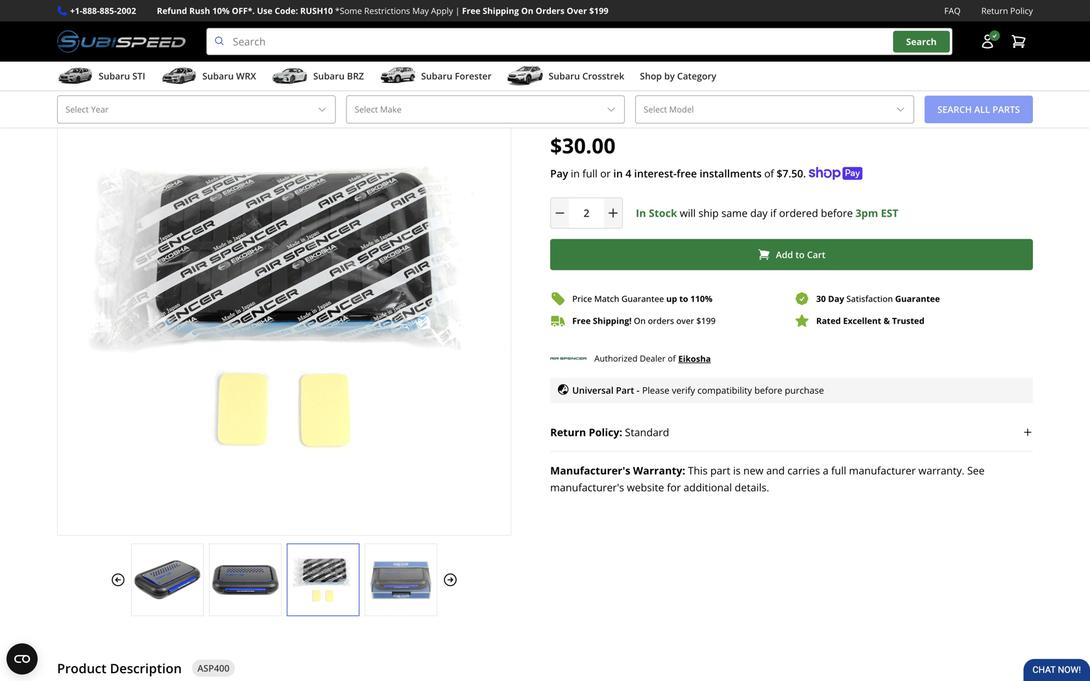 Task type: locate. For each thing, give the bounding box(es) containing it.
free right |
[[462, 5, 481, 17]]

1 vertical spatial on
[[634, 315, 646, 327]]

0 horizontal spatial asp400
[[76, 98, 108, 110]]

and
[[766, 464, 785, 478]]

product description
[[57, 660, 182, 678]]

2 / from the left
[[136, 60, 140, 74]]

over
[[676, 315, 694, 327]]

to right the "up"
[[679, 293, 688, 305]]

subaru left 'wrx'
[[202, 70, 234, 82]]

1 horizontal spatial full
[[831, 464, 846, 478]]

air fresheners link
[[225, 61, 295, 73], [225, 61, 284, 73]]

eikosha up the universal part - please verify compatibility before purchase
[[678, 353, 711, 365]]

2 horizontal spatial /
[[211, 60, 215, 74]]

1 / from the left
[[78, 60, 82, 74]]

air left 'fresheners'
[[225, 61, 237, 73]]

return left policy:
[[550, 425, 586, 439]]

1 vertical spatial eikosha
[[678, 353, 711, 365]]

free down price
[[572, 315, 591, 327]]

1 horizontal spatial on
[[634, 315, 646, 327]]

3 subaru from the left
[[313, 70, 345, 82]]

orders
[[648, 315, 674, 327]]

subaru left sti
[[99, 70, 130, 82]]

eikosha air spencer cs-x3 squash air freshener - universal
[[550, 83, 919, 101]]

dealer
[[640, 353, 666, 364]]

to inside button
[[796, 248, 805, 261]]

1 vertical spatial return
[[550, 425, 586, 439]]

0 vertical spatial asp400
[[76, 98, 108, 110]]

1 horizontal spatial in
[[613, 167, 623, 180]]

30 day satisfaction guarantee
[[816, 293, 940, 305]]

0 vertical spatial eikosha
[[550, 83, 599, 101]]

this
[[688, 464, 708, 478]]

shop
[[640, 70, 662, 82]]

subaru inside 'dropdown button'
[[202, 70, 234, 82]]

new
[[743, 464, 764, 478]]

squash
[[715, 83, 761, 101]]

1 vertical spatial of
[[668, 353, 676, 364]]

button image
[[980, 34, 995, 49]]

return left policy
[[982, 5, 1008, 17]]

subaru for subaru brz
[[313, 70, 345, 82]]

1 vertical spatial asp400
[[197, 662, 230, 675]]

universal left 'part'
[[572, 384, 614, 397]]

$30.00
[[550, 131, 616, 160]]

0 horizontal spatial of
[[668, 353, 676, 364]]

of right dealer
[[668, 353, 676, 364]]

search
[[906, 35, 937, 48]]

1 horizontal spatial eikosha
[[678, 353, 711, 365]]

a subaru sti thumbnail image image
[[57, 66, 93, 86]]

subaru left forester
[[421, 70, 453, 82]]

0 horizontal spatial full
[[583, 167, 598, 180]]

subaru brz
[[313, 70, 364, 82]]

restrictions
[[364, 5, 410, 17]]

purchase
[[785, 384, 824, 397]]

go to left image image
[[110, 572, 126, 588]]

day
[[750, 206, 768, 220]]

0 horizontal spatial free
[[462, 5, 481, 17]]

return policy
[[982, 5, 1033, 17]]

cs-
[[677, 83, 697, 101]]

888-
[[82, 5, 100, 17]]

authorized
[[594, 353, 638, 364]]

1 horizontal spatial guarantee
[[895, 293, 940, 305]]

0 horizontal spatial guarantee
[[622, 293, 664, 305]]

vehicle care
[[151, 61, 201, 73]]

/ right the care on the top
[[211, 60, 215, 74]]

before left purchase
[[755, 384, 783, 397]]

subaru inside dropdown button
[[99, 70, 130, 82]]

2 guarantee from the left
[[895, 293, 940, 305]]

code:
[[275, 5, 298, 17]]

in stock will ship same day if ordered before 3pm est
[[636, 206, 899, 220]]

rated
[[816, 315, 841, 327]]

subaru brz button
[[272, 64, 364, 90]]

apply
[[431, 5, 453, 17]]

1 vertical spatial before
[[755, 384, 783, 397]]

3 / from the left
[[211, 60, 215, 74]]

price
[[572, 293, 592, 305]]

5 subaru from the left
[[549, 70, 580, 82]]

return for return policy: standard
[[550, 425, 586, 439]]

subaru sti button
[[57, 64, 145, 90]]

1 subaru from the left
[[99, 70, 130, 82]]

of
[[764, 167, 774, 180], [668, 353, 676, 364]]

policy:
[[589, 425, 622, 439]]

use
[[257, 5, 273, 17]]

stock
[[649, 206, 677, 220]]

1 horizontal spatial before
[[821, 206, 853, 220]]

subaru left brz
[[313, 70, 345, 82]]

2 subaru from the left
[[202, 70, 234, 82]]

warranty:
[[633, 464, 685, 478]]

of inside authorized dealer of eikosha
[[668, 353, 676, 364]]

spencer
[[623, 83, 674, 101]]

4 subaru from the left
[[421, 70, 453, 82]]

up
[[666, 293, 677, 305]]

a subaru crosstrek thumbnail image image
[[507, 66, 544, 86]]

1 horizontal spatial free
[[572, 315, 591, 327]]

3 asp400 eikosha air spencer cs-x3 squash air freshener - universal, image from the left
[[287, 557, 359, 603]]

of left "$7.50"
[[764, 167, 774, 180]]

by
[[664, 70, 675, 82]]

1 vertical spatial -
[[637, 384, 640, 397]]

full
[[583, 167, 598, 180], [831, 464, 846, 478]]

faq link
[[944, 4, 961, 18]]

2002
[[117, 5, 136, 17]]

manufacturer
[[849, 464, 916, 478]]

details.
[[735, 480, 769, 494]]

/ for lifestyle
[[78, 60, 82, 74]]

full right a
[[831, 464, 846, 478]]

eikosha image
[[550, 350, 587, 368]]

1 horizontal spatial to
[[796, 248, 805, 261]]

/ right home image
[[78, 60, 82, 74]]

subaru for subaru wrx
[[202, 70, 234, 82]]

product
[[57, 660, 107, 678]]

0 vertical spatial universal
[[860, 83, 919, 101]]

/ left vehicle
[[136, 60, 140, 74]]

in right pay
[[571, 167, 580, 180]]

-
[[852, 83, 856, 101], [637, 384, 640, 397]]

air right squash at top
[[764, 83, 782, 101]]

110%
[[691, 293, 713, 305]]

/ for vehicle care
[[136, 60, 140, 74]]

asp400 eikosha air spencer cs-x3 squash air freshener - universal, image
[[132, 557, 203, 603], [210, 557, 281, 603], [287, 557, 359, 603], [365, 557, 437, 603]]

website
[[627, 480, 664, 494]]

to right add
[[796, 248, 805, 261]]

1 horizontal spatial of
[[764, 167, 774, 180]]

in left 4 on the right of page
[[613, 167, 623, 180]]

0 horizontal spatial in
[[571, 167, 580, 180]]

if
[[770, 206, 777, 220]]

1 vertical spatial to
[[679, 293, 688, 305]]

standard
[[625, 425, 669, 439]]

None number field
[[550, 198, 623, 229]]

price match guarantee up to 110%
[[572, 293, 713, 305]]

1 horizontal spatial /
[[136, 60, 140, 74]]

full left or
[[583, 167, 598, 180]]

free
[[462, 5, 481, 17], [572, 315, 591, 327]]

select year image
[[317, 104, 327, 115]]

trusted
[[892, 315, 925, 327]]

manufacturer's warranty:
[[550, 464, 685, 478]]

0 horizontal spatial -
[[637, 384, 640, 397]]

same
[[722, 206, 748, 220]]

0 vertical spatial return
[[982, 5, 1008, 17]]

universal part - please verify compatibility before purchase
[[572, 384, 824, 397]]

4
[[626, 167, 632, 180]]

+1-
[[70, 5, 82, 17]]

subaru down search input field
[[549, 70, 580, 82]]

pay
[[550, 167, 568, 180]]

guarantee up free shipping! on orders over $ 199
[[622, 293, 664, 305]]

0 vertical spatial on
[[521, 5, 534, 17]]

in
[[636, 206, 646, 220]]

subaru wrx button
[[161, 64, 256, 90]]

guarantee up trusted
[[895, 293, 940, 305]]

before left 3pm
[[821, 206, 853, 220]]

eikosha down subaru crosstrek
[[550, 83, 599, 101]]

1 horizontal spatial air
[[602, 83, 620, 101]]

0 horizontal spatial return
[[550, 425, 586, 439]]

home image
[[57, 62, 67, 72]]

universal up select model image
[[860, 83, 919, 101]]

0 vertical spatial -
[[852, 83, 856, 101]]

/ for air fresheners
[[211, 60, 215, 74]]

on left orders
[[634, 315, 646, 327]]

subispeed logo image
[[57, 28, 185, 55]]

on left orders on the top
[[521, 5, 534, 17]]

0 horizontal spatial /
[[78, 60, 82, 74]]

1 vertical spatial full
[[831, 464, 846, 478]]

/
[[78, 60, 82, 74], [136, 60, 140, 74], [211, 60, 215, 74]]

authorized dealer of eikosha
[[594, 353, 711, 365]]

1 horizontal spatial return
[[982, 5, 1008, 17]]

shop pay image
[[809, 167, 863, 180]]

subaru
[[99, 70, 130, 82], [202, 70, 234, 82], [313, 70, 345, 82], [421, 70, 453, 82], [549, 70, 580, 82]]

0 vertical spatial to
[[796, 248, 805, 261]]

return
[[982, 5, 1008, 17], [550, 425, 586, 439]]

0 horizontal spatial to
[[679, 293, 688, 305]]

air up the select make image
[[602, 83, 620, 101]]

1 vertical spatial universal
[[572, 384, 614, 397]]

see
[[967, 464, 985, 478]]

- right freshener
[[852, 83, 856, 101]]

- right 'part'
[[637, 384, 640, 397]]



Task type: vqa. For each thing, say whether or not it's contained in the screenshot.
"/" inside The Olm Oem Style Fog / Turn Signal Harness This Harness Is A Oe Style Replacement For Subaru Part Number 84981Va010. Should You Damage Your Oem Parts Or Need This Harness To Add Fog Lights To Your Vehicle Go Ahead And Add Them To Your Cart! Sold Individually. Most Customers Will Order A Pair (2).
no



Task type: describe. For each thing, give the bounding box(es) containing it.
subaru crosstrek button
[[507, 64, 624, 90]]

increment image
[[607, 207, 620, 220]]

Select Year button
[[57, 95, 336, 124]]

refund rush 10% off*. use code: rush10 *some restrictions may apply | free shipping on orders over $199
[[157, 5, 609, 17]]

category
[[677, 70, 716, 82]]

0 horizontal spatial eikosha
[[550, 83, 599, 101]]

select model image
[[895, 104, 906, 115]]

subaru forester button
[[380, 64, 492, 90]]

885-
[[100, 5, 117, 17]]

faq
[[944, 5, 961, 17]]

0 vertical spatial full
[[583, 167, 598, 180]]

for
[[667, 480, 681, 494]]

4 asp400 eikosha air spencer cs-x3 squash air freshener - universal, image from the left
[[365, 557, 437, 603]]

199
[[701, 315, 716, 327]]

installments
[[700, 167, 762, 180]]

is
[[733, 464, 741, 478]]

shop by category
[[640, 70, 716, 82]]

return for return policy
[[982, 5, 1008, 17]]

select make image
[[606, 104, 617, 115]]

subaru crosstrek
[[549, 70, 624, 82]]

pay in full or in 4 interest-free installments of $7.50 .
[[550, 167, 806, 180]]

care
[[182, 61, 201, 73]]

1 asp400 eikosha air spencer cs-x3 squash air freshener - universal, image from the left
[[132, 557, 203, 603]]

rated excellent & trusted
[[816, 315, 925, 327]]

a
[[823, 464, 829, 478]]

this part is new and carries a full manufacturer warranty. see manufacturer's website for additional details.
[[550, 464, 985, 494]]

forester
[[455, 70, 492, 82]]

part
[[710, 464, 730, 478]]

30
[[816, 293, 826, 305]]

est
[[881, 206, 899, 220]]

+1-888-885-2002
[[70, 5, 136, 17]]

match
[[594, 293, 619, 305]]

0 vertical spatial of
[[764, 167, 774, 180]]

verify
[[672, 384, 695, 397]]

1 in from the left
[[571, 167, 580, 180]]

air fresheners
[[225, 61, 284, 73]]

search input field
[[206, 28, 953, 55]]

description
[[110, 660, 182, 678]]

open widget image
[[6, 644, 38, 675]]

compatibility
[[698, 384, 752, 397]]

1 horizontal spatial universal
[[860, 83, 919, 101]]

interest-
[[634, 167, 677, 180]]

part
[[616, 384, 634, 397]]

over
[[567, 5, 587, 17]]

2 asp400 eikosha air spencer cs-x3 squash air freshener - universal, image from the left
[[210, 557, 281, 603]]

manufacturer's
[[550, 464, 630, 478]]

eikosha inside authorized dealer of eikosha
[[678, 353, 711, 365]]

free shipping! on orders over $ 199
[[572, 315, 716, 327]]

0 horizontal spatial before
[[755, 384, 783, 397]]

|
[[455, 5, 460, 17]]

Select Model button
[[635, 95, 914, 124]]

add
[[776, 248, 793, 261]]

free
[[677, 167, 697, 180]]

2 reviews
[[617, 108, 656, 120]]

1 horizontal spatial -
[[852, 83, 856, 101]]

reviews
[[624, 108, 656, 120]]

brz
[[347, 70, 364, 82]]

rush10
[[300, 5, 333, 17]]

10%
[[212, 5, 230, 17]]

0 horizontal spatial universal
[[572, 384, 614, 397]]

eikosha link
[[678, 352, 711, 366]]

fresheners
[[239, 61, 284, 73]]

satisfaction
[[847, 293, 893, 305]]

a subaru wrx thumbnail image image
[[161, 66, 197, 86]]

3pm
[[856, 206, 878, 220]]

2 horizontal spatial air
[[764, 83, 782, 101]]

cart
[[807, 248, 826, 261]]

1 vertical spatial free
[[572, 315, 591, 327]]

go to right image image
[[443, 572, 458, 588]]

crosstrek
[[582, 70, 624, 82]]

lifestyle
[[92, 61, 126, 73]]

0 vertical spatial free
[[462, 5, 481, 17]]

subaru for subaru forester
[[421, 70, 453, 82]]

please
[[642, 384, 670, 397]]

subaru for subaru crosstrek
[[549, 70, 580, 82]]

additional
[[684, 480, 732, 494]]

wrx
[[236, 70, 256, 82]]

ship
[[699, 206, 719, 220]]

off*.
[[232, 5, 255, 17]]

rush
[[189, 5, 210, 17]]

2 reviews link
[[617, 108, 656, 120]]

add to cart
[[776, 248, 826, 261]]

carries
[[788, 464, 820, 478]]

a subaru brz thumbnail image image
[[272, 66, 308, 86]]

subaru wrx
[[202, 70, 256, 82]]

$199
[[589, 5, 609, 17]]

subaru for subaru sti
[[99, 70, 130, 82]]

0 horizontal spatial on
[[521, 5, 534, 17]]

or
[[600, 167, 611, 180]]

Select Make button
[[346, 95, 625, 124]]

1 guarantee from the left
[[622, 293, 664, 305]]

vehicle
[[151, 61, 180, 73]]

&
[[884, 315, 890, 327]]

search button
[[893, 31, 950, 52]]

add to cart button
[[550, 239, 1033, 270]]

full inside this part is new and carries a full manufacturer warranty. see manufacturer's website for additional details.
[[831, 464, 846, 478]]

2
[[617, 108, 622, 120]]

0 vertical spatial before
[[821, 206, 853, 220]]

2 in from the left
[[613, 167, 623, 180]]

0 horizontal spatial air
[[225, 61, 237, 73]]

shipping
[[483, 5, 519, 17]]

decrement image
[[554, 207, 567, 220]]

a subaru forester thumbnail image image
[[380, 66, 416, 86]]

*some
[[335, 5, 362, 17]]

shop by category button
[[640, 64, 716, 90]]

subaru sti
[[99, 70, 145, 82]]

.
[[803, 167, 806, 180]]

refund
[[157, 5, 187, 17]]

1 horizontal spatial asp400
[[197, 662, 230, 675]]



